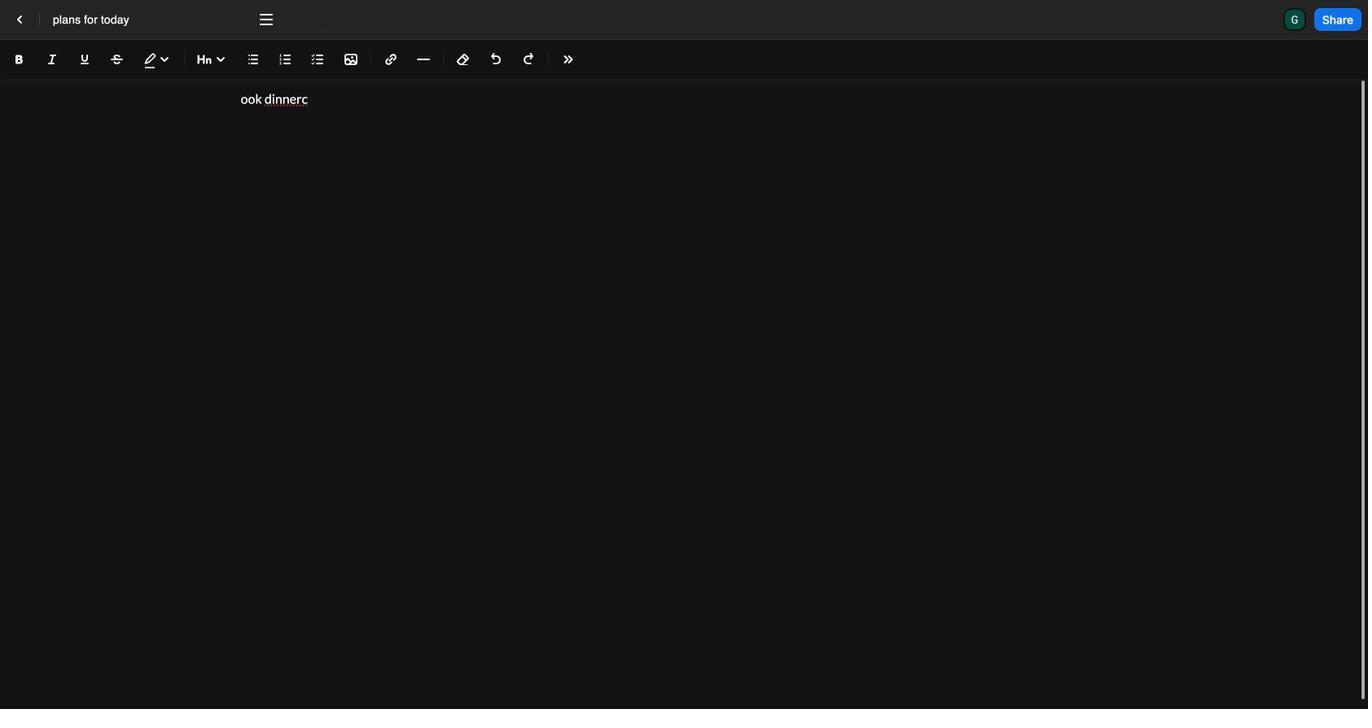 Task type: locate. For each thing, give the bounding box(es) containing it.
greg robinson image
[[1286, 10, 1305, 29]]

undo image
[[486, 50, 506, 69]]

None text field
[[53, 11, 240, 28]]

format options image
[[559, 50, 578, 69]]

bold image
[[10, 50, 29, 69]]

insert image image
[[341, 50, 361, 69]]

link image
[[381, 50, 401, 69]]



Task type: vqa. For each thing, say whether or not it's contained in the screenshot.
Bold "image"
yes



Task type: describe. For each thing, give the bounding box(es) containing it.
checklist image
[[309, 50, 328, 69]]

underline image
[[75, 50, 95, 69]]

bulleted list image
[[244, 50, 263, 69]]

clear style image
[[454, 50, 473, 69]]

numbered list image
[[276, 50, 296, 69]]

divider line image
[[414, 53, 433, 66]]

strikethrough image
[[108, 50, 127, 69]]

all notes image
[[10, 10, 29, 29]]

more image
[[257, 10, 276, 29]]

redo image
[[519, 50, 539, 69]]

italic image
[[42, 50, 62, 69]]



